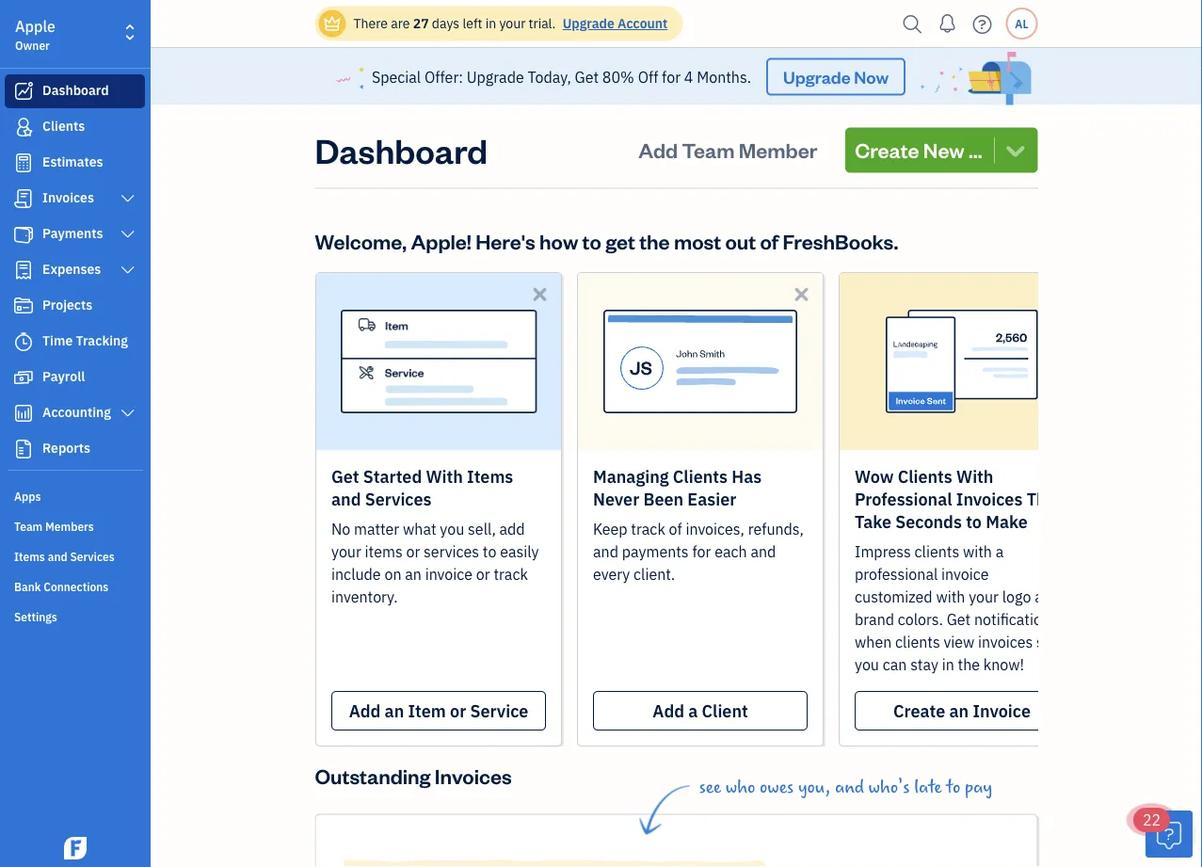Task type: locate. For each thing, give the bounding box(es) containing it.
2 horizontal spatial or
[[476, 564, 490, 584]]

get started with items and services no matter what you sell, add your items or services to easily include on an invoice or track inventory.
[[331, 465, 538, 606]]

with
[[963, 542, 992, 561], [936, 587, 965, 606]]

0 vertical spatial you
[[439, 519, 464, 539]]

professional
[[854, 487, 952, 510]]

bank
[[14, 579, 41, 594]]

1 horizontal spatial an
[[405, 564, 421, 584]]

to left pay
[[946, 777, 961, 798]]

a left client
[[688, 699, 697, 721]]

stay
[[910, 654, 938, 674]]

clients up professional
[[897, 465, 952, 487]]

tracking
[[76, 332, 128, 349]]

0 vertical spatial items
[[467, 465, 513, 487]]

for down invoices,
[[692, 542, 711, 561]]

add inside "link"
[[348, 699, 380, 721]]

an left invoice on the right bottom
[[949, 699, 968, 721]]

projects
[[42, 296, 92, 313]]

payroll link
[[5, 361, 145, 394]]

to inside get started with items and services no matter what you sell, add your items or services to easily include on an invoice or track inventory.
[[482, 542, 496, 561]]

invoices down the service
[[435, 763, 512, 790]]

with for started
[[425, 465, 463, 487]]

out
[[725, 228, 756, 255]]

timer image
[[12, 332, 35, 351]]

2 horizontal spatial get
[[946, 609, 970, 629]]

0 vertical spatial your
[[499, 15, 526, 32]]

2 vertical spatial chevron large down image
[[119, 406, 137, 421]]

clients down colors.
[[895, 632, 940, 652]]

a inside wow clients with professional invoices that take seconds to make impress clients with a professional invoice customized with your logo and brand colors. get notifications when clients view invoices so you can stay in the know!
[[995, 542, 1003, 561]]

the
[[639, 228, 670, 255], [957, 654, 980, 674]]

and
[[331, 487, 361, 510], [593, 542, 618, 561], [750, 542, 776, 561], [48, 549, 67, 564], [1034, 587, 1060, 606], [835, 777, 864, 798]]

with inside get started with items and services no matter what you sell, add your items or services to easily include on an invoice or track inventory.
[[425, 465, 463, 487]]

invoice inside wow clients with professional invoices that take seconds to make impress clients with a professional invoice customized with your logo and brand colors. get notifications when clients view invoices so you can stay in the know!
[[941, 564, 988, 584]]

get
[[575, 67, 599, 86], [331, 465, 359, 487], [946, 609, 970, 629]]

an for take
[[949, 699, 968, 721]]

…
[[969, 137, 982, 164]]

1 horizontal spatial team
[[682, 137, 735, 164]]

has
[[731, 465, 761, 487]]

invoice up colors.
[[941, 564, 988, 584]]

an right on on the left bottom
[[405, 564, 421, 584]]

2 with from the left
[[956, 465, 993, 487]]

1 vertical spatial the
[[957, 654, 980, 674]]

2 chevron large down image from the top
[[119, 227, 137, 242]]

items
[[467, 465, 513, 487], [14, 549, 45, 564]]

1 horizontal spatial or
[[450, 699, 466, 721]]

with
[[425, 465, 463, 487], [956, 465, 993, 487]]

track up payments
[[631, 519, 665, 539]]

invoices down estimates link
[[42, 189, 94, 206]]

items up bank
[[14, 549, 45, 564]]

team members link
[[5, 511, 145, 539]]

notifications
[[974, 609, 1057, 629]]

0 horizontal spatial in
[[485, 15, 496, 32]]

in right stay
[[942, 654, 954, 674]]

0 vertical spatial a
[[995, 542, 1003, 561]]

1 horizontal spatial in
[[942, 654, 954, 674]]

and right you,
[[835, 777, 864, 798]]

chevron large down image right the 'accounting'
[[119, 406, 137, 421]]

2 invoice from the left
[[941, 564, 988, 584]]

create for create an invoice
[[893, 699, 945, 721]]

get up view
[[946, 609, 970, 629]]

0 vertical spatial get
[[575, 67, 599, 86]]

with down "make"
[[963, 542, 992, 561]]

with up "make"
[[956, 465, 993, 487]]

freshbooks image
[[60, 837, 90, 859]]

add left client
[[652, 699, 684, 721]]

1 vertical spatial invoices
[[956, 487, 1022, 510]]

apps link
[[5, 481, 145, 509]]

team left member on the top right of the page
[[682, 137, 735, 164]]

been
[[643, 487, 683, 510]]

0 horizontal spatial upgrade
[[467, 67, 524, 86]]

to left "make"
[[966, 510, 981, 532]]

upgrade right trial.
[[563, 15, 614, 32]]

0 vertical spatial for
[[662, 67, 681, 86]]

left
[[463, 15, 482, 32]]

1 horizontal spatial services
[[364, 487, 431, 510]]

main element
[[0, 0, 198, 867]]

your left logo
[[968, 587, 998, 606]]

3 chevron large down image from the top
[[119, 406, 137, 421]]

clients inside wow clients with professional invoices that take seconds to make impress clients with a professional invoice customized with your logo and brand colors. get notifications when clients view invoices so you can stay in the know!
[[897, 465, 952, 487]]

1 vertical spatial services
[[70, 549, 115, 564]]

items up sell,
[[467, 465, 513, 487]]

here's
[[476, 228, 535, 255]]

pay
[[965, 777, 992, 798]]

easier
[[687, 487, 736, 510]]

to left get
[[582, 228, 601, 255]]

chevron large down image up chevron large down image
[[119, 227, 137, 242]]

create new …
[[855, 137, 982, 164]]

0 horizontal spatial dashboard
[[42, 81, 109, 99]]

services down started
[[364, 487, 431, 510]]

1 horizontal spatial the
[[957, 654, 980, 674]]

a down "make"
[[995, 542, 1003, 561]]

0 horizontal spatial you
[[439, 519, 464, 539]]

items inside get started with items and services no matter what you sell, add your items or services to easily include on an invoice or track inventory.
[[467, 465, 513, 487]]

outstanding invoices
[[315, 763, 512, 790]]

0 horizontal spatial items
[[14, 549, 45, 564]]

track down easily
[[493, 564, 528, 584]]

1 vertical spatial you
[[854, 654, 879, 674]]

1 horizontal spatial clients
[[672, 465, 727, 487]]

2 horizontal spatial invoices
[[956, 487, 1022, 510]]

dismiss image
[[529, 283, 550, 305]]

dashboard up clients link on the left of page
[[42, 81, 109, 99]]

2 horizontal spatial your
[[968, 587, 998, 606]]

for inside managing clients has never been easier keep track of invoices, refunds, and payments for each and every client.
[[692, 542, 711, 561]]

0 vertical spatial dashboard
[[42, 81, 109, 99]]

0 horizontal spatial or
[[406, 542, 420, 561]]

0 horizontal spatial a
[[688, 699, 697, 721]]

the down view
[[957, 654, 980, 674]]

create inside dropdown button
[[855, 137, 919, 164]]

clients
[[914, 542, 959, 561], [895, 632, 940, 652]]

create
[[855, 137, 919, 164], [893, 699, 945, 721]]

0 horizontal spatial team
[[14, 519, 43, 534]]

0 horizontal spatial of
[[668, 519, 682, 539]]

clients for wow
[[897, 465, 952, 487]]

0 horizontal spatial the
[[639, 228, 670, 255]]

matter
[[354, 519, 399, 539]]

payments
[[42, 225, 103, 242]]

take
[[854, 510, 891, 532]]

1 horizontal spatial a
[[995, 542, 1003, 561]]

4
[[684, 67, 693, 86]]

you inside wow clients with professional invoices that take seconds to make impress clients with a professional invoice customized with your logo and brand colors. get notifications when clients view invoices so you can stay in the know!
[[854, 654, 879, 674]]

1 vertical spatial in
[[942, 654, 954, 674]]

and right logo
[[1034, 587, 1060, 606]]

with up colors.
[[936, 587, 965, 606]]

an left item
[[384, 699, 404, 721]]

reports
[[42, 439, 90, 457]]

1 vertical spatial dashboard
[[315, 128, 488, 172]]

0 horizontal spatial your
[[331, 542, 361, 561]]

services up bank connections link
[[70, 549, 115, 564]]

started
[[363, 465, 421, 487]]

or down services
[[476, 564, 490, 584]]

invoices up "make"
[[956, 487, 1022, 510]]

1 horizontal spatial track
[[631, 519, 665, 539]]

the inside wow clients with professional invoices that take seconds to make impress clients with a professional invoice customized with your logo and brand colors. get notifications when clients view invoices so you can stay in the know!
[[957, 654, 980, 674]]

upgrade left now
[[783, 65, 851, 87]]

0 horizontal spatial for
[[662, 67, 681, 86]]

every
[[593, 564, 630, 584]]

create an invoice
[[893, 699, 1030, 721]]

the right get
[[639, 228, 670, 255]]

1 vertical spatial get
[[331, 465, 359, 487]]

create left new
[[855, 137, 919, 164]]

get left started
[[331, 465, 359, 487]]

0 vertical spatial in
[[485, 15, 496, 32]]

0 horizontal spatial invoices
[[42, 189, 94, 206]]

payment image
[[12, 225, 35, 244]]

invoice down services
[[425, 564, 472, 584]]

1 invoice from the left
[[425, 564, 472, 584]]

0 vertical spatial chevron large down image
[[119, 191, 137, 206]]

wow
[[854, 465, 893, 487]]

0 vertical spatial of
[[760, 228, 779, 255]]

team inside button
[[682, 137, 735, 164]]

2 vertical spatial or
[[450, 699, 466, 721]]

1 horizontal spatial with
[[956, 465, 993, 487]]

with inside wow clients with professional invoices that take seconds to make impress clients with a professional invoice customized with your logo and brand colors. get notifications when clients view invoices so you can stay in the know!
[[956, 465, 993, 487]]

bank connections link
[[5, 571, 145, 600]]

you
[[439, 519, 464, 539], [854, 654, 879, 674]]

0 horizontal spatial track
[[493, 564, 528, 584]]

to down sell,
[[482, 542, 496, 561]]

chevron large down image for payments
[[119, 227, 137, 242]]

clients down dashboard "link"
[[42, 117, 85, 135]]

are
[[391, 15, 410, 32]]

get
[[605, 228, 635, 255]]

and up no
[[331, 487, 361, 510]]

1 vertical spatial create
[[893, 699, 945, 721]]

1 with from the left
[[425, 465, 463, 487]]

create down stay
[[893, 699, 945, 721]]

2 vertical spatial your
[[968, 587, 998, 606]]

0 vertical spatial create
[[855, 137, 919, 164]]

members
[[45, 519, 94, 534]]

off
[[638, 67, 658, 86]]

your left trial.
[[499, 15, 526, 32]]

1 vertical spatial chevron large down image
[[119, 227, 137, 242]]

1 vertical spatial of
[[668, 519, 682, 539]]

time tracking link
[[5, 325, 145, 359]]

and down team members
[[48, 549, 67, 564]]

in right left
[[485, 15, 496, 32]]

1 horizontal spatial get
[[575, 67, 599, 86]]

time
[[42, 332, 73, 349]]

what
[[402, 519, 436, 539]]

1 horizontal spatial your
[[499, 15, 526, 32]]

1 vertical spatial for
[[692, 542, 711, 561]]

2 horizontal spatial an
[[949, 699, 968, 721]]

clients
[[42, 117, 85, 135], [672, 465, 727, 487], [897, 465, 952, 487]]

2 vertical spatial invoices
[[435, 763, 512, 790]]

1 vertical spatial track
[[493, 564, 528, 584]]

now
[[854, 65, 889, 87]]

estimate image
[[12, 153, 35, 172]]

1 horizontal spatial upgrade
[[563, 15, 614, 32]]

team down apps
[[14, 519, 43, 534]]

so
[[1036, 632, 1052, 652]]

clients down the seconds
[[914, 542, 959, 561]]

clients inside managing clients has never been easier keep track of invoices, refunds, and payments for each and every client.
[[672, 465, 727, 487]]

outstanding
[[315, 763, 431, 790]]

1 horizontal spatial you
[[854, 654, 879, 674]]

chevron large down image
[[119, 263, 137, 278]]

project image
[[12, 297, 35, 315]]

expense image
[[12, 261, 35, 280]]

with right started
[[425, 465, 463, 487]]

add down off
[[638, 137, 678, 164]]

0 vertical spatial services
[[364, 487, 431, 510]]

make
[[985, 510, 1027, 532]]

0 vertical spatial invoices
[[42, 189, 94, 206]]

add left item
[[348, 699, 380, 721]]

invoice
[[425, 564, 472, 584], [941, 564, 988, 584]]

dashboard image
[[12, 82, 35, 101]]

expenses
[[42, 260, 101, 278]]

you up services
[[439, 519, 464, 539]]

0 horizontal spatial invoice
[[425, 564, 472, 584]]

logo
[[1002, 587, 1031, 606]]

member
[[739, 137, 818, 164]]

an inside "link"
[[384, 699, 404, 721]]

0 horizontal spatial get
[[331, 465, 359, 487]]

go to help image
[[967, 10, 997, 38]]

get left the 80%
[[575, 67, 599, 86]]

invoices
[[42, 189, 94, 206], [956, 487, 1022, 510], [435, 763, 512, 790]]

see
[[699, 777, 721, 798]]

you down when
[[854, 654, 879, 674]]

add team member
[[638, 137, 818, 164]]

team
[[682, 137, 735, 164], [14, 519, 43, 534]]

dashboard link
[[5, 74, 145, 108]]

chevron large down image down estimates link
[[119, 191, 137, 206]]

1 vertical spatial your
[[331, 542, 361, 561]]

of up payments
[[668, 519, 682, 539]]

1 vertical spatial clients
[[895, 632, 940, 652]]

1 chevron large down image from the top
[[119, 191, 137, 206]]

1 vertical spatial items
[[14, 549, 45, 564]]

for
[[662, 67, 681, 86], [692, 542, 711, 561]]

27
[[413, 15, 429, 32]]

with for clients
[[956, 465, 993, 487]]

special
[[372, 67, 421, 86]]

of right out
[[760, 228, 779, 255]]

create for create new …
[[855, 137, 919, 164]]

0 vertical spatial the
[[639, 228, 670, 255]]

chevron large down image for accounting
[[119, 406, 137, 421]]

add inside button
[[638, 137, 678, 164]]

1 horizontal spatial items
[[467, 465, 513, 487]]

track
[[631, 519, 665, 539], [493, 564, 528, 584]]

welcome,
[[315, 228, 407, 255]]

0 vertical spatial track
[[631, 519, 665, 539]]

or
[[406, 542, 420, 561], [476, 564, 490, 584], [450, 699, 466, 721]]

0 horizontal spatial services
[[70, 549, 115, 564]]

for left 4
[[662, 67, 681, 86]]

brand
[[854, 609, 894, 629]]

0 horizontal spatial an
[[384, 699, 404, 721]]

2 horizontal spatial clients
[[897, 465, 952, 487]]

invoice image
[[12, 189, 35, 208]]

clients up the 'easier'
[[672, 465, 727, 487]]

payments
[[621, 542, 688, 561]]

1 horizontal spatial of
[[760, 228, 779, 255]]

your down no
[[331, 542, 361, 561]]

0 horizontal spatial clients
[[42, 117, 85, 135]]

chevron large down image
[[119, 191, 137, 206], [119, 227, 137, 242], [119, 406, 137, 421]]

dismiss image
[[790, 283, 812, 305]]

or right item
[[450, 699, 466, 721]]

invoice inside get started with items and services no matter what you sell, add your items or services to easily include on an invoice or track inventory.
[[425, 564, 472, 584]]

apple
[[15, 16, 56, 36]]

0 horizontal spatial with
[[425, 465, 463, 487]]

or down what
[[406, 542, 420, 561]]

an
[[405, 564, 421, 584], [384, 699, 404, 721], [949, 699, 968, 721]]

and inside main element
[[48, 549, 67, 564]]

add an item or service link
[[331, 691, 546, 730]]

1 vertical spatial team
[[14, 519, 43, 534]]

inventory.
[[331, 587, 397, 606]]

chevron large down image inside accounting link
[[119, 406, 137, 421]]

2 vertical spatial get
[[946, 609, 970, 629]]

al button
[[1006, 8, 1038, 40]]

customized
[[854, 587, 932, 606]]

1 horizontal spatial invoice
[[941, 564, 988, 584]]

upgrade right offer:
[[467, 67, 524, 86]]

your
[[499, 15, 526, 32], [331, 542, 361, 561], [968, 587, 998, 606]]

services
[[364, 487, 431, 510], [70, 549, 115, 564]]

dashboard down special in the top left of the page
[[315, 128, 488, 172]]

of inside managing clients has never been easier keep track of invoices, refunds, and payments for each and every client.
[[668, 519, 682, 539]]

0 vertical spatial team
[[682, 137, 735, 164]]

1 horizontal spatial for
[[692, 542, 711, 561]]

chevron large down image inside invoices link
[[119, 191, 137, 206]]



Task type: vqa. For each thing, say whether or not it's contained in the screenshot.
your
yes



Task type: describe. For each thing, give the bounding box(es) containing it.
keep
[[593, 519, 627, 539]]

clients inside main element
[[42, 117, 85, 135]]

items inside main element
[[14, 549, 45, 564]]

report image
[[12, 440, 35, 458]]

services inside main element
[[70, 549, 115, 564]]

connections
[[44, 579, 109, 594]]

today,
[[528, 67, 571, 86]]

bank connections
[[14, 579, 109, 594]]

upgrade account link
[[559, 15, 668, 32]]

1 vertical spatial a
[[688, 699, 697, 721]]

client image
[[12, 118, 35, 137]]

new
[[923, 137, 965, 164]]

get inside wow clients with professional invoices that take seconds to make impress clients with a professional invoice customized with your logo and brand colors. get notifications when clients view invoices so you can stay in the know!
[[946, 609, 970, 629]]

items and services link
[[5, 541, 145, 570]]

invoices inside wow clients with professional invoices that take seconds to make impress clients with a professional invoice customized with your logo and brand colors. get notifications when clients view invoices so you can stay in the know!
[[956, 487, 1022, 510]]

estimates link
[[5, 146, 145, 180]]

welcome, apple! here's how to get the most out of freshbooks.
[[315, 228, 898, 255]]

managing clients has never been easier keep track of invoices, refunds, and payments for each and every client.
[[593, 465, 803, 584]]

and down keep
[[593, 542, 618, 561]]

clients for managing
[[672, 465, 727, 487]]

and inside get started with items and services no matter what you sell, add your items or services to easily include on an invoice or track inventory.
[[331, 487, 361, 510]]

upgrade now
[[783, 65, 889, 87]]

apple!
[[411, 228, 472, 255]]

easily
[[500, 542, 538, 561]]

apps
[[14, 489, 41, 504]]

an inside get started with items and services no matter what you sell, add your items or services to easily include on an invoice or track inventory.
[[405, 564, 421, 584]]

create an invoice link
[[854, 691, 1069, 730]]

add for add team member
[[638, 137, 678, 164]]

client
[[701, 699, 748, 721]]

managing
[[593, 465, 668, 487]]

accounting link
[[5, 396, 145, 430]]

1 vertical spatial with
[[936, 587, 965, 606]]

al
[[1015, 16, 1029, 31]]

how
[[540, 228, 578, 255]]

1 vertical spatial or
[[476, 564, 490, 584]]

an for no
[[384, 699, 404, 721]]

seconds
[[895, 510, 962, 532]]

you inside get started with items and services no matter what you sell, add your items or services to easily include on an invoice or track inventory.
[[439, 519, 464, 539]]

service
[[470, 699, 528, 721]]

invoices
[[978, 632, 1033, 652]]

professional
[[854, 564, 937, 584]]

most
[[674, 228, 721, 255]]

0 vertical spatial clients
[[914, 542, 959, 561]]

services
[[423, 542, 479, 561]]

your inside wow clients with professional invoices that take seconds to make impress clients with a professional invoice customized with your logo and brand colors. get notifications when clients view invoices so you can stay in the know!
[[968, 587, 998, 606]]

payments link
[[5, 217, 145, 251]]

can
[[882, 654, 906, 674]]

apple owner
[[15, 16, 56, 53]]

clients link
[[5, 110, 145, 144]]

add for add a client
[[652, 699, 684, 721]]

0 vertical spatial or
[[406, 542, 420, 561]]

money image
[[12, 368, 35, 387]]

to inside wow clients with professional invoices that take seconds to make impress clients with a professional invoice customized with your logo and brand colors. get notifications when clients view invoices so you can stay in the know!
[[966, 510, 981, 532]]

refunds,
[[748, 519, 803, 539]]

get inside get started with items and services no matter what you sell, add your items or services to easily include on an invoice or track inventory.
[[331, 465, 359, 487]]

colors.
[[897, 609, 943, 629]]

team members
[[14, 519, 94, 534]]

1 horizontal spatial dashboard
[[315, 128, 488, 172]]

accounting
[[42, 403, 111, 421]]

your inside get started with items and services no matter what you sell, add your items or services to easily include on an invoice or track inventory.
[[331, 542, 361, 561]]

months.
[[697, 67, 751, 86]]

impress
[[854, 542, 911, 561]]

client.
[[633, 564, 675, 584]]

freshbooks.
[[783, 228, 898, 255]]

services inside get started with items and services no matter what you sell, add your items or services to easily include on an invoice or track inventory.
[[364, 487, 431, 510]]

time tracking
[[42, 332, 128, 349]]

in inside wow clients with professional invoices that take seconds to make impress clients with a professional invoice customized with your logo and brand colors. get notifications when clients view invoices so you can stay in the know!
[[942, 654, 954, 674]]

trial.
[[529, 15, 556, 32]]

late
[[914, 777, 942, 798]]

payroll
[[42, 368, 85, 385]]

1 horizontal spatial invoices
[[435, 763, 512, 790]]

upgrade now link
[[766, 58, 906, 95]]

and inside wow clients with professional invoices that take seconds to make impress clients with a professional invoice customized with your logo and brand colors. get notifications when clients view invoices so you can stay in the know!
[[1034, 587, 1060, 606]]

notifications image
[[932, 5, 963, 42]]

no
[[331, 519, 350, 539]]

team inside main element
[[14, 519, 43, 534]]

chevron large down image for invoices
[[119, 191, 137, 206]]

sell,
[[467, 519, 495, 539]]

offer:
[[425, 67, 463, 86]]

crown image
[[322, 14, 342, 33]]

each
[[714, 542, 747, 561]]

never
[[593, 487, 639, 510]]

and down refunds,
[[750, 542, 776, 561]]

22 button
[[1133, 808, 1193, 858]]

add
[[499, 519, 524, 539]]

track inside get started with items and services no matter what you sell, add your items or services to easily include on an invoice or track inventory.
[[493, 564, 528, 584]]

resource center badge image
[[1146, 811, 1193, 858]]

that
[[1026, 487, 1062, 510]]

invoices inside main element
[[42, 189, 94, 206]]

2 horizontal spatial upgrade
[[783, 65, 851, 87]]

there
[[353, 15, 388, 32]]

see who owes you, and who's late to pay
[[699, 777, 992, 798]]

chevrondown image
[[1002, 137, 1028, 164]]

projects link
[[5, 289, 145, 323]]

add an item or service
[[348, 699, 528, 721]]

dashboard inside "link"
[[42, 81, 109, 99]]

add a client link
[[593, 691, 807, 730]]

who's
[[869, 777, 910, 798]]

80%
[[602, 67, 634, 86]]

0 vertical spatial with
[[963, 542, 992, 561]]

owes
[[760, 777, 794, 798]]

items and services
[[14, 549, 115, 564]]

items
[[364, 542, 402, 561]]

invoice
[[972, 699, 1030, 721]]

on
[[384, 564, 401, 584]]

track inside managing clients has never been easier keep track of invoices, refunds, and payments for each and every client.
[[631, 519, 665, 539]]

search image
[[898, 10, 928, 38]]

chart image
[[12, 404, 35, 423]]

add for add an item or service
[[348, 699, 380, 721]]

add a client
[[652, 699, 748, 721]]

or inside "link"
[[450, 699, 466, 721]]

you,
[[798, 777, 831, 798]]

view
[[943, 632, 974, 652]]

days
[[432, 15, 460, 32]]



